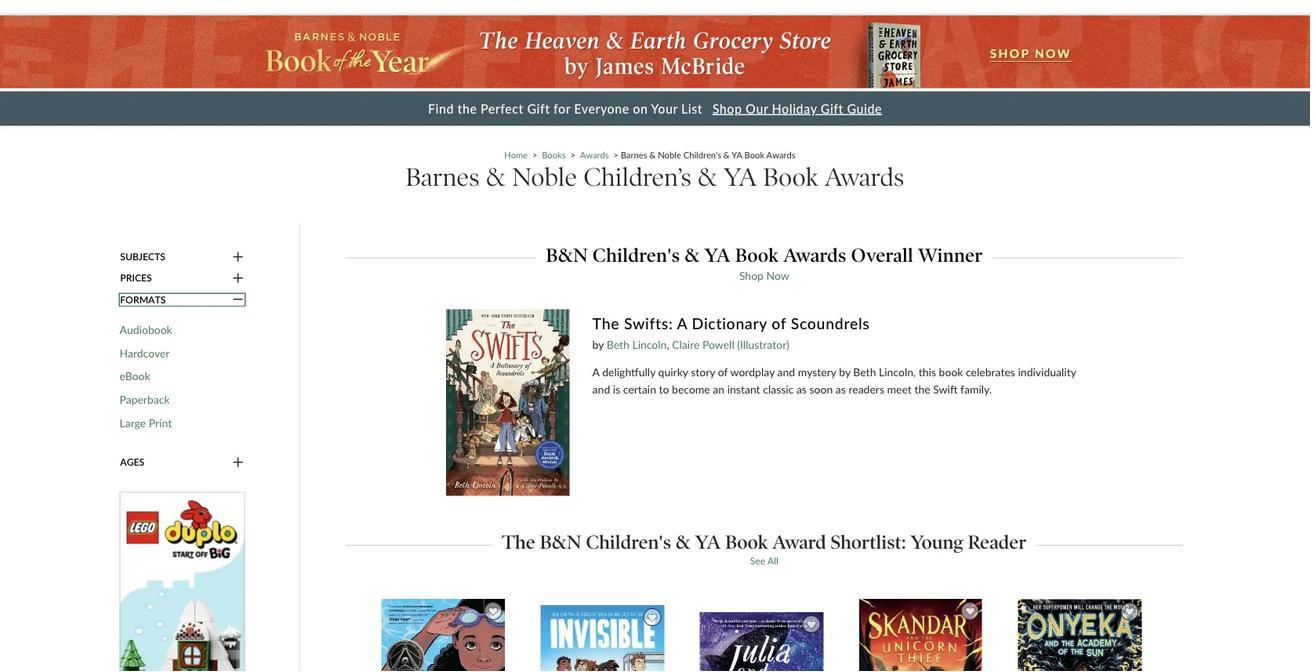Task type: describe. For each thing, give the bounding box(es) containing it.
minus arrow image
[[233, 250, 244, 264]]

now
[[767, 269, 790, 282]]

beth inside the swifts: a dictionary of scoundrels by beth lincoln , claire powell (illustrator)
[[607, 338, 630, 351]]

books link
[[542, 150, 566, 160]]

a inside the swifts: a dictionary of scoundrels by beth lincoln , claire powell (illustrator)
[[678, 314, 688, 332]]

a delightfully quirky story of wordplay and mystery by beth lincoln, this book celebrates individuality and is certain to become an instant classic as soon as readers meet the swift family.
[[593, 365, 1077, 396]]

young
[[911, 531, 964, 554]]

0 vertical spatial shop
[[713, 101, 743, 116]]

the swifts: a dictionary of scoundrels by beth lincoln , claire powell (illustrator)
[[593, 314, 870, 351]]

become
[[672, 382, 711, 396]]

the for b&n
[[502, 531, 536, 554]]

quirky
[[659, 365, 689, 378]]

subjects button
[[120, 250, 245, 264]]

certain
[[624, 382, 657, 396]]

ages button
[[120, 456, 245, 470]]

awards down guide
[[825, 162, 905, 193]]

reader
[[969, 531, 1027, 554]]

barnes & noble children's & ya book awards
[[621, 150, 796, 160]]

formats
[[120, 294, 166, 305]]

shop now link
[[740, 269, 790, 282]]

hardcover link
[[120, 346, 170, 360]]

powell
[[703, 338, 735, 351]]

wordplay
[[731, 365, 775, 378]]

the for swifts:
[[593, 314, 620, 332]]

book
[[940, 365, 964, 378]]

swifts:
[[624, 314, 674, 332]]

1 gift from the left
[[528, 101, 550, 116]]

scoundrels
[[791, 314, 870, 332]]

& inside the b&n children's & ya book award shortlist: young reader see all
[[676, 531, 691, 554]]

b&n inside b&n children's & ya book awards overall winner shop now
[[546, 244, 588, 267]]

barnes & noble children's & ya book awards
[[406, 162, 905, 193]]

julia and the shark image
[[699, 612, 825, 672]]

an
[[713, 382, 725, 396]]

paperback
[[120, 393, 170, 406]]

our
[[746, 101, 769, 116]]

& inside b&n children's & ya book awards overall winner shop now
[[685, 244, 700, 267]]

award
[[773, 531, 827, 554]]

perfect
[[481, 101, 524, 116]]

,
[[667, 338, 670, 351]]

book inside the b&n children's & ya book award shortlist: young reader see all
[[726, 531, 768, 554]]

by inside "a delightfully quirky story of wordplay and mystery by beth lincoln, this book celebrates individuality and is certain to become an instant classic as soon as readers meet the swift family."
[[840, 365, 851, 378]]

meet
[[888, 382, 912, 396]]

lincoln,
[[879, 365, 916, 378]]

onyeka and the academy of the sun image
[[1018, 599, 1143, 672]]

children's
[[584, 162, 692, 193]]

print
[[149, 416, 172, 429]]

find the perfect gift for everyone on your list shop our holiday gift guide
[[428, 101, 883, 116]]

for
[[554, 101, 571, 116]]

your
[[651, 101, 678, 116]]

of for wordplay
[[718, 365, 728, 378]]

the swifts: a dictionary of scoundrels image
[[446, 310, 570, 496]]

the inside "a delightfully quirky story of wordplay and mystery by beth lincoln, this book celebrates individuality and is certain to become an instant classic as soon as readers meet the swift family."
[[915, 382, 931, 396]]

winner
[[919, 244, 983, 267]]

is
[[613, 382, 621, 396]]

audiobook link
[[120, 323, 172, 337]]

a inside "a delightfully quirky story of wordplay and mystery by beth lincoln, this book celebrates individuality and is certain to become an instant classic as soon as readers meet the swift family."
[[593, 365, 600, 378]]

home
[[505, 150, 528, 160]]

barnes & noble book of the year! the heaven & earth grocery store. shop now image
[[0, 15, 1311, 88]]

plus image
[[233, 456, 244, 470]]

dictionary
[[692, 314, 768, 332]]

lincoln
[[633, 338, 667, 351]]

b&n inside the b&n children's & ya book award shortlist: young reader see all
[[540, 531, 582, 554]]

on
[[633, 101, 648, 116]]

soon
[[810, 382, 833, 396]]

hardcover
[[120, 346, 170, 360]]

large print
[[120, 416, 172, 429]]

book down "our"
[[745, 150, 765, 160]]

ages
[[120, 457, 144, 468]]

paperback link
[[120, 393, 170, 407]]

noble for children's
[[658, 150, 682, 160]]

(illustrator)
[[738, 338, 790, 351]]

classic
[[764, 382, 794, 396]]

the swifts: a dictionary of scoundrels link
[[593, 314, 1083, 336]]

awards inside b&n children's & ya book awards overall winner shop now
[[784, 244, 847, 267]]



Task type: locate. For each thing, give the bounding box(es) containing it.
large print link
[[120, 416, 172, 430]]

a
[[678, 314, 688, 332], [593, 365, 600, 378]]

1 horizontal spatial barnes
[[621, 150, 648, 160]]

the b&n children's & ya book award shortlist: young reader see all
[[502, 531, 1027, 566]]

everyone
[[575, 101, 630, 116]]

home link
[[505, 150, 528, 160]]

b&n
[[546, 244, 588, 267], [540, 531, 582, 554]]

0 horizontal spatial beth
[[607, 338, 630, 351]]

this
[[919, 365, 937, 378]]

and
[[778, 365, 796, 378], [593, 382, 611, 396]]

1 horizontal spatial noble
[[658, 150, 682, 160]]

noble for children's
[[512, 162, 578, 193]]

0 horizontal spatial the
[[458, 101, 477, 116]]

minus arrow image
[[233, 271, 244, 285]]

and left is
[[593, 382, 611, 396]]

2 gift from the left
[[821, 101, 844, 116]]

awards down holiday
[[767, 150, 796, 160]]

1 horizontal spatial as
[[836, 382, 846, 396]]

awards up now
[[784, 244, 847, 267]]

2 as from the left
[[836, 382, 846, 396]]

1 vertical spatial a
[[593, 365, 600, 378]]

noble up barnes & noble children's & ya book awards
[[658, 150, 682, 160]]

1 horizontal spatial by
[[840, 365, 851, 378]]

the right the find
[[458, 101, 477, 116]]

0 horizontal spatial gift
[[528, 101, 550, 116]]

as left soon
[[797, 382, 807, 396]]

awards
[[580, 150, 609, 160], [767, 150, 796, 160], [825, 162, 905, 193], [784, 244, 847, 267]]

0 vertical spatial the
[[593, 314, 620, 332]]

celebrates
[[967, 365, 1016, 378]]

by right mystery on the right bottom of page
[[840, 365, 851, 378]]

barnes
[[621, 150, 648, 160], [406, 162, 480, 193]]

book inside b&n children's & ya book awards overall winner shop now
[[736, 244, 779, 267]]

gift left guide
[[821, 101, 844, 116]]

0 vertical spatial barnes
[[621, 150, 648, 160]]

0 vertical spatial of
[[772, 314, 787, 332]]

shop left "our"
[[713, 101, 743, 116]]

1 vertical spatial b&n
[[540, 531, 582, 554]]

book down holiday
[[764, 162, 819, 193]]

see
[[751, 555, 766, 566]]

1 as from the left
[[797, 382, 807, 396]]

guide
[[848, 101, 883, 116]]

mystery
[[798, 365, 837, 378]]

2 vertical spatial children's
[[586, 531, 672, 554]]

1 vertical spatial the
[[502, 531, 536, 554]]

beth up the delightfully
[[607, 338, 630, 351]]

as
[[797, 382, 807, 396], [836, 382, 846, 396]]

0 vertical spatial a
[[678, 314, 688, 332]]

children's inside b&n children's & ya book awards overall winner shop now
[[593, 244, 680, 267]]

shortlist:
[[831, 531, 907, 554]]

1 vertical spatial beth
[[854, 365, 877, 378]]

formats button
[[120, 293, 245, 307]]

skandar and the unicorn thief (b&n exclusive edition) image
[[859, 599, 983, 672]]

book
[[745, 150, 765, 160], [764, 162, 819, 193], [736, 244, 779, 267], [726, 531, 768, 554]]

books
[[542, 150, 566, 160]]

awards right books
[[580, 150, 609, 160]]

1 vertical spatial shop
[[740, 269, 764, 282]]

ebook link
[[120, 370, 150, 383]]

1 horizontal spatial beth
[[854, 365, 877, 378]]

barnes down the find
[[406, 162, 480, 193]]

0 horizontal spatial as
[[797, 382, 807, 396]]

ya inside the b&n children's & ya book award shortlist: young reader see all
[[695, 531, 721, 554]]

0 horizontal spatial a
[[593, 365, 600, 378]]

1 horizontal spatial the
[[593, 314, 620, 332]]

readers
[[849, 382, 885, 396]]

0 horizontal spatial noble
[[512, 162, 578, 193]]

subjects
[[120, 251, 165, 262]]

ya
[[732, 150, 743, 160], [724, 162, 757, 193], [705, 244, 731, 267], [695, 531, 721, 554]]

0 vertical spatial the
[[458, 101, 477, 116]]

story
[[691, 365, 716, 378]]

as right soon
[[836, 382, 846, 396]]

1 vertical spatial children's
[[593, 244, 680, 267]]

audiobook
[[120, 323, 172, 336]]

delightfully
[[603, 365, 656, 378]]

the inside the b&n children's & ya book award shortlist: young reader see all
[[502, 531, 536, 554]]

0 vertical spatial children's
[[684, 150, 722, 160]]

1 horizontal spatial the
[[915, 382, 931, 396]]

noble down books link
[[512, 162, 578, 193]]

1 vertical spatial by
[[840, 365, 851, 378]]

beth lincoln link
[[607, 338, 667, 351]]

0 vertical spatial b&n
[[546, 244, 588, 267]]

the
[[458, 101, 477, 116], [915, 382, 931, 396]]

the
[[593, 314, 620, 332], [502, 531, 536, 554]]

0 horizontal spatial of
[[718, 365, 728, 378]]

by left beth lincoln link
[[593, 338, 604, 351]]

to
[[659, 382, 670, 396]]

1 vertical spatial the
[[915, 382, 931, 396]]

ya inside b&n children's & ya book awards overall winner shop now
[[705, 244, 731, 267]]

1 horizontal spatial and
[[778, 365, 796, 378]]

gift
[[528, 101, 550, 116], [821, 101, 844, 116]]

find
[[428, 101, 454, 116]]

invisible: a graphic novel image
[[540, 605, 665, 672]]

barnes for barnes & noble children's & ya book awards
[[621, 150, 648, 160]]

1 horizontal spatial gift
[[821, 101, 844, 116]]

1 horizontal spatial a
[[678, 314, 688, 332]]

overall
[[852, 244, 914, 267]]

prices button
[[120, 271, 245, 285]]

awards link
[[580, 150, 609, 160]]

and up classic
[[778, 365, 796, 378]]

of up (illustrator)
[[772, 314, 787, 332]]

of inside the swifts: a dictionary of scoundrels by beth lincoln , claire powell (illustrator)
[[772, 314, 787, 332]]

book up see
[[726, 531, 768, 554]]

1 horizontal spatial of
[[772, 314, 787, 332]]

beth
[[607, 338, 630, 351], [854, 365, 877, 378]]

b&n children's & ya book awards overall winner shop now
[[546, 244, 983, 282]]

family.
[[961, 382, 993, 396]]

of
[[772, 314, 787, 332], [718, 365, 728, 378]]

a left the delightfully
[[593, 365, 600, 378]]

0 horizontal spatial the
[[502, 531, 536, 554]]

&
[[650, 150, 656, 160], [724, 150, 730, 160], [486, 162, 506, 193], [698, 162, 718, 193], [685, 244, 700, 267], [676, 531, 691, 554]]

the down this
[[915, 382, 931, 396]]

see all link
[[751, 555, 779, 566]]

list
[[682, 101, 703, 116]]

a up claire
[[678, 314, 688, 332]]

0 vertical spatial noble
[[658, 150, 682, 160]]

noble
[[658, 150, 682, 160], [512, 162, 578, 193]]

swim team: a graphic novel image
[[381, 599, 506, 672]]

0 vertical spatial by
[[593, 338, 604, 351]]

beth inside "a delightfully quirky story of wordplay and mystery by beth lincoln, this book celebrates individuality and is certain to become an instant classic as soon as readers meet the swift family."
[[854, 365, 877, 378]]

beth up the readers
[[854, 365, 877, 378]]

instant
[[728, 382, 761, 396]]

all
[[768, 555, 779, 566]]

0 horizontal spatial by
[[593, 338, 604, 351]]

claire powell (illustrator) link
[[672, 338, 790, 351]]

1 vertical spatial of
[[718, 365, 728, 378]]

individuality
[[1019, 365, 1077, 378]]

1 vertical spatial noble
[[512, 162, 578, 193]]

of for scoundrels
[[772, 314, 787, 332]]

barnes for barnes & noble children's & ya book awards
[[406, 162, 480, 193]]

ebook
[[120, 370, 150, 383]]

1 vertical spatial barnes
[[406, 162, 480, 193]]

barnes up children's
[[621, 150, 648, 160]]

shop left now
[[740, 269, 764, 282]]

by inside the swifts: a dictionary of scoundrels by beth lincoln , claire powell (illustrator)
[[593, 338, 604, 351]]

large
[[120, 416, 146, 429]]

by
[[593, 338, 604, 351], [840, 365, 851, 378]]

children's
[[684, 150, 722, 160], [593, 244, 680, 267], [586, 531, 672, 554]]

holiday
[[772, 101, 818, 116]]

plus arrow image
[[233, 293, 244, 307]]

0 vertical spatial and
[[778, 365, 796, 378]]

the inside the swifts: a dictionary of scoundrels by beth lincoln , claire powell (illustrator)
[[593, 314, 620, 332]]

0 horizontal spatial barnes
[[406, 162, 480, 193]]

barnes & noble children's & ya book awards main content
[[0, 15, 1311, 672]]

children's inside the b&n children's & ya book award shortlist: young reader see all
[[586, 531, 672, 554]]

of inside "a delightfully quirky story of wordplay and mystery by beth lincoln, this book celebrates individuality and is certain to become an instant classic as soon as readers meet the swift family."
[[718, 365, 728, 378]]

advertisement region
[[120, 492, 245, 672]]

0 vertical spatial beth
[[607, 338, 630, 351]]

book up the shop now link
[[736, 244, 779, 267]]

gift left the for
[[528, 101, 550, 116]]

1 vertical spatial and
[[593, 382, 611, 396]]

of up an
[[718, 365, 728, 378]]

0 horizontal spatial and
[[593, 382, 611, 396]]

claire
[[672, 338, 700, 351]]

shop inside b&n children's & ya book awards overall winner shop now
[[740, 269, 764, 282]]

shop
[[713, 101, 743, 116], [740, 269, 764, 282]]

prices
[[120, 272, 152, 284]]

swift
[[934, 382, 958, 396]]



Task type: vqa. For each thing, say whether or not it's contained in the screenshot.
Greek,
no



